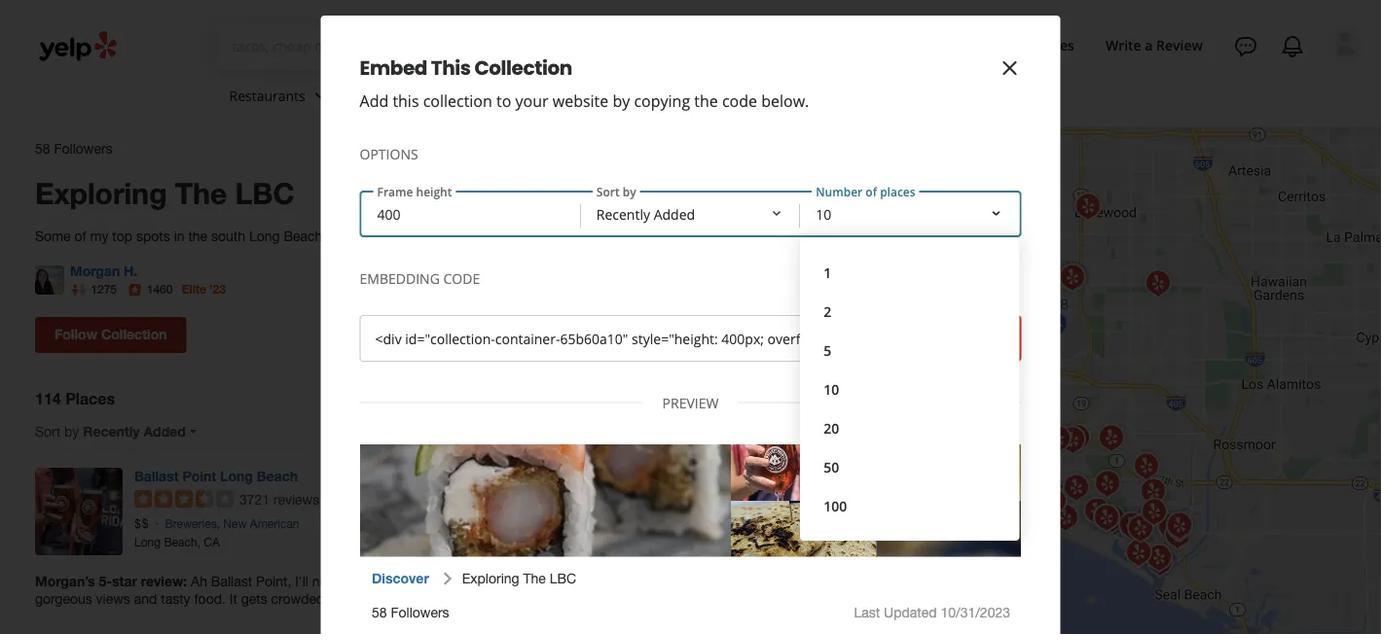 Task type: describe. For each thing, give the bounding box(es) containing it.
some
[[35, 228, 71, 244]]

places
[[65, 389, 115, 408]]

elite '23 link
[[182, 283, 226, 297]]

1 vertical spatial beach
[[257, 469, 298, 485]]

1275
[[91, 283, 117, 297]]

ballast point long beach image
[[35, 468, 123, 556]]

map region
[[633, 0, 1381, 635]]

1 vertical spatial long
[[220, 469, 253, 485]]

recently
[[83, 424, 140, 440]]

exploring
[[35, 175, 167, 210]]

5 button
[[816, 331, 1004, 370]]

report
[[560, 335, 601, 351]]

morgan's
[[35, 574, 95, 590]]

ballast point long beach link
[[134, 469, 298, 485]]

options
[[360, 145, 418, 163]]

code
[[443, 269, 480, 288]]

this
[[431, 55, 471, 82]]

Number of places field
[[800, 193, 1020, 541]]

10 button
[[816, 370, 1004, 409]]

2
[[824, 302, 831, 321]]

report collection link
[[560, 335, 666, 351]]

review
[[1156, 36, 1203, 54]]

0 vertical spatial beach
[[284, 228, 323, 244]]

added
[[144, 424, 186, 440]]

breweries
[[165, 517, 217, 531]]

collection inside dialog
[[474, 55, 572, 82]]

the
[[175, 175, 227, 210]]

20 button
[[816, 409, 1004, 448]]

3.5 star rating image
[[134, 491, 234, 508]]

0 horizontal spatial the
[[188, 228, 207, 244]]

beach,
[[164, 536, 201, 549]]

for businesses link
[[969, 27, 1082, 62]]

for
[[977, 36, 999, 54]]

collection down embed collection "link"
[[605, 335, 666, 351]]

'23
[[209, 283, 226, 297]]

to
[[496, 91, 511, 111]]

sort by recently added
[[35, 424, 186, 440]]

1
[[824, 263, 831, 282]]

100
[[824, 497, 847, 515]]

embed this collection dialog
[[0, 0, 1381, 635]]

collection up report collection link
[[605, 318, 666, 334]]

3721
[[239, 492, 270, 508]]

south
[[211, 228, 245, 244]]

100 button
[[816, 487, 1004, 526]]

new
[[223, 517, 247, 531]]

tacos, cheap dinner, Max's text field
[[232, 36, 531, 55]]

preview
[[662, 394, 719, 412]]

,
[[217, 517, 220, 531]]

embed for embed this collection
[[360, 55, 427, 82]]

2 vertical spatial long
[[134, 536, 161, 549]]

reviews
[[274, 492, 319, 508]]

embed collection report collection
[[557, 318, 666, 351]]

morgan
[[70, 263, 120, 280]]

new american link
[[223, 517, 299, 531]]

in
[[174, 228, 184, 244]]

top
[[112, 228, 132, 244]]

website
[[553, 91, 609, 111]]

lbc
[[235, 175, 295, 210]]

58
[[35, 141, 50, 157]]

0 vertical spatial long
[[249, 228, 280, 244]]

  text field inside embed this collection dialog
[[360, 315, 862, 362]]

businesses
[[1002, 36, 1075, 54]]

1 button
[[816, 253, 1004, 292]]

embed for embed collection report collection
[[557, 318, 601, 334]]

5-
[[99, 574, 112, 590]]

embed collection link
[[557, 318, 666, 334]]

long beach, ca
[[134, 536, 220, 549]]

114 places
[[35, 389, 115, 408]]

morgan h.
[[70, 263, 138, 280]]

20
[[824, 419, 839, 438]]

morgan h. image
[[35, 266, 64, 295]]

a
[[1145, 36, 1153, 54]]



Task type: vqa. For each thing, say whether or not it's contained in the screenshot.
Sort at the left bottom
yes



Task type: locate. For each thing, give the bounding box(es) containing it.
messages image
[[1234, 35, 1258, 58]]

collection
[[474, 55, 572, 82], [605, 318, 666, 334], [101, 327, 167, 343], [605, 335, 666, 351]]

notifications image
[[1281, 35, 1304, 58]]

ballast
[[134, 469, 179, 485]]

the right in
[[188, 228, 207, 244]]

3721 reviews
[[239, 492, 319, 508]]

by right website
[[613, 91, 630, 111]]

embedding code
[[360, 269, 480, 288]]

breweries , new american
[[165, 517, 299, 531]]

american
[[250, 517, 299, 531]]

embed
[[360, 55, 427, 82], [557, 318, 601, 334]]

exploring the lbc
[[35, 175, 295, 210]]

elite '23
[[182, 283, 226, 297]]

114
[[35, 389, 61, 408]]

for businesses
[[977, 36, 1075, 54]]

point
[[182, 469, 216, 485]]

1 vertical spatial   text field
[[360, 315, 862, 362]]

beach
[[284, 228, 323, 244], [257, 469, 298, 485]]

sort
[[35, 424, 61, 440]]

collection
[[423, 91, 492, 111]]

0 horizontal spatial by
[[64, 424, 79, 440]]

0 vertical spatial by
[[613, 91, 630, 111]]

1 horizontal spatial embed
[[557, 318, 601, 334]]

50
[[824, 458, 839, 476]]

0 vertical spatial   text field
[[232, 36, 531, 57]]

beach left area.
[[284, 228, 323, 244]]

$$
[[134, 517, 149, 531]]

2 button
[[816, 292, 1004, 331]]

morgan h. link
[[70, 263, 138, 280]]

code
[[722, 91, 757, 111]]

morgan's 5-star review: link
[[35, 573, 666, 608]]

0 vertical spatial embed
[[360, 55, 427, 82]]

by right sort
[[64, 424, 79, 440]]

the
[[694, 91, 718, 111], [188, 228, 207, 244]]

of
[[74, 228, 86, 244]]

1 vertical spatial embed
[[557, 318, 601, 334]]

ballast point long beach
[[134, 469, 298, 485]]

followers
[[54, 141, 112, 157]]

embedding
[[360, 269, 440, 288]]

0 horizontal spatial embed
[[360, 55, 427, 82]]

collection inside 'button'
[[101, 327, 167, 343]]

below.
[[761, 91, 809, 111]]

5
[[824, 341, 831, 360]]

follow collection button
[[35, 317, 186, 353]]

the inside embed this collection dialog
[[694, 91, 718, 111]]

write
[[1106, 36, 1141, 54]]

the left code at top
[[694, 91, 718, 111]]

by
[[613, 91, 630, 111], [64, 424, 79, 440]]

10
[[824, 380, 839, 399]]

long down $$
[[134, 536, 161, 549]]

embed inside embed collection report collection
[[557, 318, 601, 334]]

notifications image
[[1281, 35, 1304, 58]]

400 number field
[[362, 193, 581, 236]]

by inside embed this collection dialog
[[613, 91, 630, 111]]

morgan's 5-star review:
[[35, 574, 191, 590]]

messages image
[[1234, 35, 1258, 58]]

some of my top spots in the south long beach area.
[[35, 228, 356, 244]]

0 vertical spatial the
[[694, 91, 718, 111]]

1 horizontal spatial by
[[613, 91, 630, 111]]

this
[[393, 91, 419, 111]]

elite
[[182, 283, 206, 297]]

  text field
[[232, 36, 531, 57], [360, 315, 862, 362]]

embed up report
[[557, 318, 601, 334]]

1 vertical spatial the
[[188, 228, 207, 244]]

star
[[112, 574, 137, 590]]

collection down the 1460
[[101, 327, 167, 343]]

spots
[[136, 228, 170, 244]]

write a review
[[1106, 36, 1203, 54]]

review:
[[141, 574, 187, 590]]

ca
[[204, 536, 220, 549]]

close image
[[998, 56, 1022, 80], [998, 56, 1022, 80]]

collection up your
[[474, 55, 572, 82]]

h.
[[124, 263, 138, 280]]

embed inside dialog
[[360, 55, 427, 82]]

58 followers
[[35, 141, 112, 157]]

area.
[[326, 228, 356, 244]]

write a review link
[[1098, 27, 1211, 62]]

50 button
[[816, 448, 1004, 487]]

1 2 5 10
[[824, 263, 839, 399]]

add
[[360, 91, 389, 111]]

1 horizontal spatial the
[[694, 91, 718, 111]]

your
[[515, 91, 549, 111]]

follow
[[55, 327, 97, 343]]

long right south
[[249, 228, 280, 244]]

beach up 3721 reviews
[[257, 469, 298, 485]]

my
[[90, 228, 109, 244]]

embed up this
[[360, 55, 427, 82]]

follow collection
[[55, 327, 167, 343]]

long up '3721'
[[220, 469, 253, 485]]

breweries link
[[165, 517, 217, 531]]

1 vertical spatial by
[[64, 424, 79, 440]]

copying
[[634, 91, 690, 111]]

None search field
[[217, 23, 930, 70]]

add this collection to your website by copying the code below.
[[360, 91, 809, 111]]

embed this collection
[[360, 55, 572, 82]]

Sort by field
[[581, 193, 800, 236]]

1460
[[147, 283, 173, 297]]



